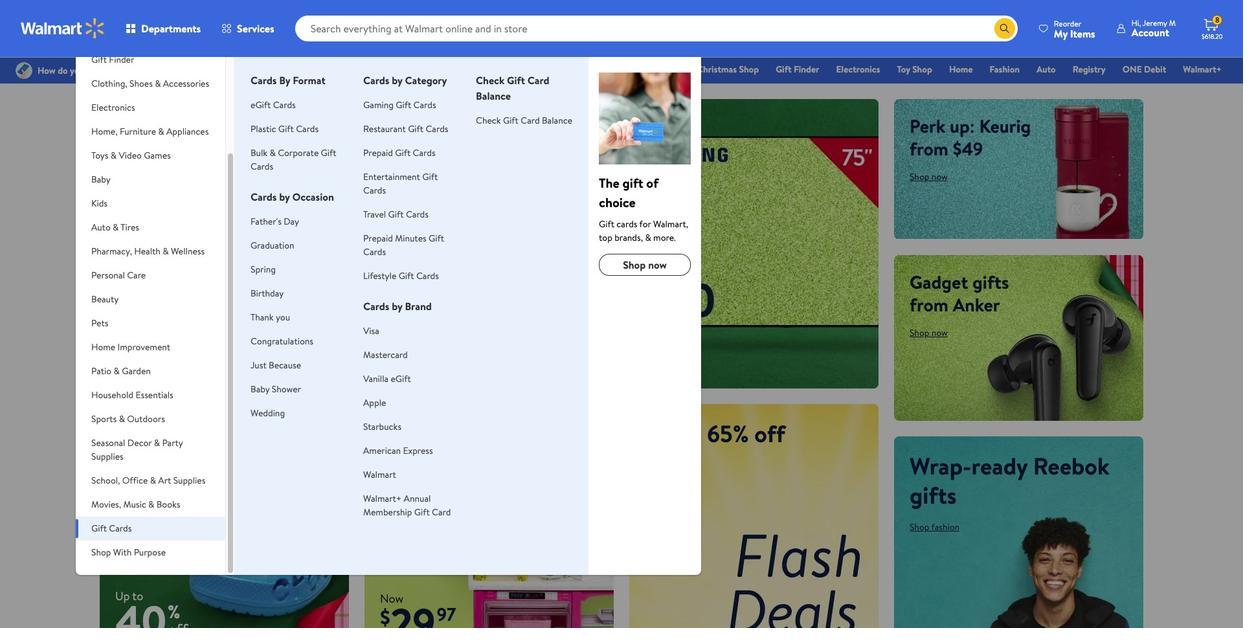 Task type: vqa. For each thing, say whether or not it's contained in the screenshot.
topmost Up
yes



Task type: locate. For each thing, give the bounding box(es) containing it.
cards down gaming gift cards
[[426, 122, 449, 135]]

0 horizontal spatial electronics
[[91, 101, 135, 114]]

gift finder inside gift finder dropdown button
[[91, 53, 134, 66]]

0 vertical spatial essentials
[[642, 63, 680, 76]]

shop left with
[[91, 546, 111, 559]]

shop now down perk
[[910, 170, 948, 183]]

gift finder left electronics link
[[776, 63, 820, 76]]

egift up up
[[251, 98, 271, 111]]

appliances
[[166, 125, 209, 138]]

0 vertical spatial to
[[286, 113, 303, 139]]

american
[[363, 444, 401, 457]]

by up day
[[279, 190, 290, 204]]

shop now link down brands,
[[599, 254, 691, 276]]

1 horizontal spatial for
[[640, 218, 651, 231]]

auto down my
[[1037, 63, 1056, 76]]

spring
[[251, 263, 276, 276]]

auto inside auto link
[[1037, 63, 1056, 76]]

1 vertical spatial home
[[91, 341, 115, 354]]

supplies inside dropdown button
[[173, 474, 206, 487]]

home left fashion link
[[949, 63, 973, 76]]

& right grocery
[[633, 63, 640, 76]]

for left your
[[179, 294, 209, 326]]

0 vertical spatial by
[[392, 73, 403, 87]]

for right cards at top
[[640, 218, 651, 231]]

0 horizontal spatial supplies
[[91, 450, 124, 463]]

1 vertical spatial off
[[755, 418, 786, 450]]

1 horizontal spatial baby
[[251, 383, 270, 396]]

0 vertical spatial auto
[[1037, 63, 1056, 76]]

0 horizontal spatial baby
[[91, 173, 111, 186]]

supplies
[[91, 450, 124, 463], [173, 474, 206, 487]]

cards
[[617, 218, 638, 231]]

grocery & essentials link
[[594, 62, 686, 76]]

walmart+ up membership on the bottom of the page
[[363, 492, 402, 505]]

essentials down patio & garden dropdown button
[[136, 389, 173, 402]]

sports & outdoors button
[[76, 407, 225, 431]]

cards down entertainment
[[363, 184, 386, 197]]

now down gadget gifts from anker
[[932, 326, 948, 339]]

shop right "toy"
[[913, 63, 933, 76]]

gift cards image
[[599, 73, 691, 165]]

2 vertical spatial card
[[432, 506, 451, 519]]

egift cards link
[[251, 98, 296, 111]]

1 horizontal spatial finder
[[794, 63, 820, 76]]

graduation link
[[251, 239, 294, 252]]

supplies for seasonal decor & party supplies
[[91, 450, 124, 463]]

gifts down check gift card balance 'link'
[[473, 128, 573, 199]]

essentials inside dropdown button
[[136, 389, 173, 402]]

gifts up shop fashion link
[[910, 479, 957, 511]]

to right up
[[286, 113, 303, 139]]

corporate
[[278, 146, 319, 159]]

cards by brand
[[363, 299, 432, 313]]

home for home
[[949, 63, 973, 76]]

0 horizontal spatial walmart+
[[363, 492, 402, 505]]

& inside bulk & corporate gift cards
[[270, 146, 276, 159]]

1 horizontal spatial to
[[286, 113, 303, 139]]

pharmacy,
[[91, 245, 132, 258]]

finder left electronics link
[[794, 63, 820, 76]]

1 prepaid from the top
[[363, 146, 393, 159]]

1 horizontal spatial egift
[[391, 372, 411, 385]]

shop now
[[910, 170, 948, 183], [623, 258, 667, 272], [910, 326, 948, 339], [115, 335, 153, 348], [380, 452, 418, 465]]

& right shoes
[[155, 77, 161, 90]]

by
[[279, 73, 290, 87]]

electronics down clothing,
[[91, 101, 135, 114]]

gift
[[623, 174, 644, 192]]

cards up the minutes at the left
[[406, 208, 429, 221]]

auto
[[1037, 63, 1056, 76], [91, 221, 111, 234]]

gift finder up clothing,
[[91, 53, 134, 66]]

now for gadget gifts from anker
[[932, 326, 948, 339]]

shop right christmas
[[739, 63, 759, 76]]

crocs
[[115, 294, 173, 326]]

1 horizontal spatial up
[[645, 418, 674, 450]]

to left %
[[132, 588, 143, 604]]

finder up clothing,
[[109, 53, 134, 66]]

for inside the 'the gift of choice gift cards for walmart, top brands, & more.'
[[640, 218, 651, 231]]

2 vertical spatial to
[[132, 588, 143, 604]]

& inside the 'the gift of choice gift cards for walmart, top brands, & more.'
[[645, 231, 651, 244]]

wellness
[[171, 245, 205, 258]]

you
[[276, 311, 290, 324]]

essentials down walmart site-wide search box
[[642, 63, 680, 76]]

1 vertical spatial walmart+
[[363, 492, 402, 505]]

shoes
[[130, 77, 153, 90]]

up
[[645, 418, 674, 450], [115, 588, 130, 604]]

baby down toys
[[91, 173, 111, 186]]

shop now link for perk up: keurig from $49
[[910, 170, 948, 183]]

mastercard
[[363, 348, 408, 361]]

1 horizontal spatial walmart+
[[1184, 63, 1222, 76]]

one debit
[[1123, 63, 1167, 76]]

home up patio
[[91, 341, 115, 354]]

0 vertical spatial baby
[[91, 173, 111, 186]]

shop now up walmart link in the left bottom of the page
[[380, 452, 418, 465]]

anker
[[953, 292, 1001, 317]]

baby down just
[[251, 383, 270, 396]]

1 vertical spatial baby
[[251, 383, 270, 396]]

20%
[[115, 136, 148, 161]]

shop now up garden
[[115, 335, 153, 348]]

shop now link down gadget gifts from anker
[[910, 326, 948, 339]]

1 vertical spatial balance
[[542, 114, 573, 127]]

gift
[[91, 53, 107, 66], [776, 63, 792, 76], [507, 73, 525, 87], [396, 98, 411, 111], [503, 114, 519, 127], [278, 122, 294, 135], [408, 122, 424, 135], [321, 146, 337, 159], [395, 146, 411, 159], [422, 170, 438, 183], [388, 208, 404, 221], [599, 218, 615, 231], [429, 232, 444, 245], [399, 269, 414, 282], [414, 506, 430, 519], [91, 522, 107, 535]]

walmart+ inside walmart+ annual membership gift card
[[363, 492, 402, 505]]

sports
[[91, 413, 117, 426]]

0 horizontal spatial auto
[[91, 221, 111, 234]]

auto down kids at left
[[91, 221, 111, 234]]

0 vertical spatial check
[[476, 73, 505, 87]]

by left brand on the left
[[392, 299, 403, 313]]

home inside dropdown button
[[91, 341, 115, 354]]

0 horizontal spatial to
[[132, 588, 143, 604]]

2 horizontal spatial to
[[680, 418, 702, 450]]

cards inside 'prepaid minutes gift cards'
[[363, 245, 386, 258]]

walmart+ inside "link"
[[1184, 63, 1222, 76]]

0 vertical spatial from
[[910, 136, 949, 161]]

pharmacy, health & wellness
[[91, 245, 205, 258]]

& inside seasonal decor & party supplies
[[154, 437, 160, 450]]

cards down bulk
[[251, 160, 273, 173]]

shop inside dropdown button
[[91, 546, 111, 559]]

1 horizontal spatial off
[[755, 418, 786, 450]]

now dollar 29.97 null group
[[365, 591, 456, 628]]

0 vertical spatial card
[[528, 73, 550, 87]]

to left 65%
[[680, 418, 702, 450]]

walmart+ down $618.20
[[1184, 63, 1222, 76]]

1 vertical spatial by
[[279, 190, 290, 204]]

prepaid
[[363, 146, 393, 159], [363, 232, 393, 245]]

baby for baby
[[91, 173, 111, 186]]

cards up with
[[109, 522, 132, 535]]

up inside group
[[115, 588, 130, 604]]

electronics left "toy"
[[837, 63, 881, 76]]

toy shop link
[[892, 62, 938, 76]]

8 $618.20
[[1202, 14, 1223, 41]]

1 horizontal spatial home
[[949, 63, 973, 76]]

shop now link for it's a barbie world!
[[380, 452, 418, 465]]

shop now for it's a barbie world!
[[380, 452, 418, 465]]

1 vertical spatial prepaid
[[363, 232, 393, 245]]

0 vertical spatial for
[[640, 218, 651, 231]]

from left '$49'
[[910, 136, 949, 161]]

65%
[[707, 418, 749, 450]]

1 vertical spatial auto
[[91, 221, 111, 234]]

shop now link for gadget gifts from anker
[[910, 326, 948, 339]]

american express
[[363, 444, 433, 457]]

0 vertical spatial egift
[[251, 98, 271, 111]]

& left tires
[[113, 221, 119, 234]]

0 horizontal spatial up
[[115, 588, 130, 604]]

shop now link up garden
[[115, 335, 153, 348]]

cards left by
[[251, 73, 277, 87]]

1 horizontal spatial gift finder
[[776, 63, 820, 76]]

cards down restaurant gift cards link
[[413, 146, 436, 159]]

0 vertical spatial walmart+
[[1184, 63, 1222, 76]]

electronics inside dropdown button
[[91, 101, 135, 114]]

just because link
[[251, 359, 301, 372]]

now down perk up: keurig from $49 at right
[[932, 170, 948, 183]]

prepaid for prepaid minutes gift cards
[[363, 232, 393, 245]]

baby for baby shower
[[251, 383, 270, 396]]

home improvement button
[[76, 336, 225, 359]]

& right patio
[[114, 365, 120, 378]]

supplies inside seasonal decor & party supplies
[[91, 450, 124, 463]]

1 vertical spatial from
[[910, 292, 949, 317]]

1 vertical spatial card
[[521, 114, 540, 127]]

balance up check gift card balance 'link'
[[476, 89, 511, 103]]

0 horizontal spatial essentials
[[136, 389, 173, 402]]

auto inside auto & tires dropdown button
[[91, 221, 111, 234]]

grocery
[[600, 63, 631, 76]]

services button
[[211, 13, 285, 44]]

baby inside "dropdown button"
[[91, 173, 111, 186]]

supplies down seasonal
[[91, 450, 124, 463]]

1 horizontal spatial auto
[[1037, 63, 1056, 76]]

gift finder inside gift finder link
[[776, 63, 820, 76]]

vanilla
[[363, 372, 389, 385]]

walmart+ for walmart+ annual membership gift card
[[363, 492, 402, 505]]

home improvement
[[91, 341, 170, 354]]

1 vertical spatial up
[[115, 588, 130, 604]]

& right bulk
[[270, 146, 276, 159]]

items
[[1071, 26, 1096, 40]]

off inside 'select lego® sets up to 20% off'
[[153, 136, 177, 161]]

prepaid inside 'prepaid minutes gift cards'
[[363, 232, 393, 245]]

card inside walmart+ annual membership gift card
[[432, 506, 451, 519]]

off
[[153, 136, 177, 161], [755, 418, 786, 450]]

household
[[91, 389, 133, 402]]

& left the party
[[154, 437, 160, 450]]

shop now link for crocs for your crew
[[115, 335, 153, 348]]

reorder
[[1054, 18, 1082, 29]]

shop inside top gifts going fast! shop all gifts
[[380, 257, 400, 270]]

0 vertical spatial check gift card balance
[[476, 73, 550, 103]]

0 vertical spatial off
[[153, 136, 177, 161]]

prepaid for prepaid gift cards
[[363, 146, 393, 159]]

auto for auto & tires
[[91, 221, 111, 234]]

to inside up to 40 percent off group
[[132, 588, 143, 604]]

shop with purpose button
[[76, 541, 225, 565]]

0 vertical spatial balance
[[476, 89, 511, 103]]

fashion link
[[984, 62, 1026, 76]]

0 vertical spatial home
[[949, 63, 973, 76]]

2 prepaid from the top
[[363, 232, 393, 245]]

gift cards button
[[76, 517, 225, 541]]

congratulations
[[251, 335, 314, 348]]

check gift card balance
[[476, 73, 550, 103], [476, 114, 573, 127]]

0 vertical spatial supplies
[[91, 450, 124, 463]]

shop now for perk up: keurig from $49
[[910, 170, 948, 183]]

select lego® sets up to 20% off
[[115, 113, 303, 161]]

shop now down gadget gifts from anker
[[910, 326, 948, 339]]

seasonal decor & party supplies button
[[76, 431, 225, 469]]

prepaid down travel
[[363, 232, 393, 245]]

deals
[[561, 63, 583, 76]]

from
[[910, 136, 949, 161], [910, 292, 949, 317]]

crocs for your crew
[[115, 294, 314, 326]]

0 horizontal spatial gift finder
[[91, 53, 134, 66]]

brands,
[[615, 231, 643, 244]]

1 vertical spatial supplies
[[173, 474, 206, 487]]

up to 40 percent off group
[[100, 588, 188, 628]]

2 vertical spatial by
[[392, 299, 403, 313]]

gift inside entertainment gift cards
[[422, 170, 438, 183]]

gift finder button
[[76, 48, 225, 72]]

& left more.
[[645, 231, 651, 244]]

0 horizontal spatial finder
[[109, 53, 134, 66]]

clothing, shoes & accessories
[[91, 77, 209, 90]]

auto & tires
[[91, 221, 139, 234]]

1 vertical spatial egift
[[391, 372, 411, 385]]

cards right all
[[416, 269, 439, 282]]

gift inside bulk & corporate gift cards
[[321, 146, 337, 159]]

0 vertical spatial up
[[645, 418, 674, 450]]

home,
[[91, 125, 118, 138]]

from left anker
[[910, 292, 949, 317]]

cards up father's
[[251, 190, 277, 204]]

balance down deals link
[[542, 114, 573, 127]]

0 horizontal spatial off
[[153, 136, 177, 161]]

prepaid down restaurant
[[363, 146, 393, 159]]

1 horizontal spatial electronics
[[837, 63, 881, 76]]

top
[[599, 231, 613, 244]]

Search search field
[[295, 16, 1018, 41]]

1 vertical spatial to
[[680, 418, 702, 450]]

cards up lifestyle
[[363, 245, 386, 258]]

shop down perk
[[910, 170, 930, 183]]

egift right vanilla
[[391, 372, 411, 385]]

wedding
[[251, 407, 285, 420]]

mastercard link
[[363, 348, 408, 361]]

Walmart Site-Wide search field
[[295, 16, 1018, 41]]

cards inside entertainment gift cards
[[363, 184, 386, 197]]

shop now link down perk
[[910, 170, 948, 183]]

0 vertical spatial electronics
[[837, 63, 881, 76]]

2 from from the top
[[910, 292, 949, 317]]

gifts right gadget
[[973, 269, 1009, 294]]

going
[[380, 179, 506, 251]]

shop now link up walmart link in the left bottom of the page
[[380, 452, 418, 465]]

1 vertical spatial for
[[179, 294, 209, 326]]

essentials
[[642, 63, 680, 76], [136, 389, 173, 402]]

patio & garden button
[[76, 359, 225, 383]]

fashion
[[932, 520, 960, 533]]

by
[[392, 73, 403, 87], [279, 190, 290, 204], [392, 299, 403, 313]]

1 vertical spatial check gift card balance
[[476, 114, 573, 127]]

plastic gift cards link
[[251, 122, 319, 135]]

supplies right art
[[173, 474, 206, 487]]

wrap-ready reebok gifts
[[910, 450, 1110, 511]]

shop fashion
[[910, 520, 960, 533]]

now down a
[[402, 452, 418, 465]]

shop left all
[[380, 257, 400, 270]]

now up patio & garden dropdown button
[[137, 335, 153, 348]]

1 vertical spatial essentials
[[136, 389, 173, 402]]

finder inside dropdown button
[[109, 53, 134, 66]]

1 from from the top
[[910, 136, 949, 161]]

from inside perk up: keurig from $49
[[910, 136, 949, 161]]

tires
[[121, 221, 139, 234]]

of
[[647, 174, 659, 192]]

by up gaming gift cards link
[[392, 73, 403, 87]]

1 horizontal spatial supplies
[[173, 474, 206, 487]]

1 check from the top
[[476, 73, 505, 87]]

0 horizontal spatial home
[[91, 341, 115, 354]]

0 horizontal spatial balance
[[476, 89, 511, 103]]

cards up the plastic gift cards
[[273, 98, 296, 111]]

shop now down brands,
[[623, 258, 667, 272]]

birthday
[[251, 287, 284, 300]]

clothing, shoes & accessories button
[[76, 72, 225, 96]]

1 horizontal spatial essentials
[[642, 63, 680, 76]]

0 vertical spatial prepaid
[[363, 146, 393, 159]]

1 vertical spatial electronics
[[91, 101, 135, 114]]

1 vertical spatial check
[[476, 114, 501, 127]]

shop
[[739, 63, 759, 76], [913, 63, 933, 76], [910, 170, 930, 183], [380, 257, 400, 270], [623, 258, 646, 272], [910, 326, 930, 339], [115, 335, 135, 348], [380, 452, 400, 465], [910, 520, 930, 533], [91, 546, 111, 559]]



Task type: describe. For each thing, give the bounding box(es) containing it.
kids
[[91, 197, 108, 210]]

seasonal
[[91, 437, 125, 450]]

restaurant
[[363, 122, 406, 135]]

top gifts going fast! shop all gifts
[[380, 128, 617, 270]]

now for perk up: keurig from $49
[[932, 170, 948, 183]]

sports & outdoors
[[91, 413, 165, 426]]

shop down brands,
[[623, 258, 646, 272]]

& right toys
[[111, 149, 117, 162]]

electronics for "electronics" dropdown button
[[91, 101, 135, 114]]

express
[[403, 444, 433, 457]]

one debit link
[[1117, 62, 1173, 76]]

finder for gift finder link
[[794, 63, 820, 76]]

shop now for crocs for your crew
[[115, 335, 153, 348]]

by for occasion
[[279, 190, 290, 204]]

cards down category
[[414, 98, 436, 111]]

deals link
[[555, 62, 589, 76]]

& right furniture
[[158, 125, 164, 138]]

decor
[[127, 437, 152, 450]]

movies, music & books
[[91, 498, 180, 511]]

0 horizontal spatial egift
[[251, 98, 271, 111]]

keurig
[[980, 113, 1031, 139]]

reebok
[[1034, 450, 1110, 482]]

cards up the "visa"
[[363, 299, 390, 313]]

auto link
[[1031, 62, 1062, 76]]

prepaid minutes gift cards
[[363, 232, 444, 258]]

up to 65% off
[[645, 418, 786, 450]]

gift finder for gift finder dropdown button
[[91, 53, 134, 66]]

& left art
[[150, 474, 156, 487]]

home for home improvement
[[91, 341, 115, 354]]

auto & tires button
[[76, 216, 225, 240]]

& right health
[[163, 245, 169, 258]]

shower
[[272, 383, 301, 396]]

travel gift cards
[[363, 208, 429, 221]]

birthday link
[[251, 287, 284, 300]]

plastic gift cards
[[251, 122, 319, 135]]

gift inside walmart+ annual membership gift card
[[414, 506, 430, 519]]

format
[[293, 73, 326, 87]]

art
[[158, 474, 171, 487]]

wrap-
[[910, 450, 972, 482]]

cards up corporate
[[296, 122, 319, 135]]

registry link
[[1067, 62, 1112, 76]]

patio
[[91, 365, 112, 378]]

$49
[[953, 136, 983, 161]]

congratulations link
[[251, 335, 314, 348]]

lifestyle gift cards
[[363, 269, 439, 282]]

gadget
[[910, 269, 969, 294]]

supplies for school, office & art supplies
[[173, 474, 206, 487]]

departments
[[141, 21, 201, 36]]

walmart,
[[653, 218, 689, 231]]

gifts inside 'wrap-ready reebok gifts'
[[910, 479, 957, 511]]

to for up to 65% off
[[680, 418, 702, 450]]

cards inside bulk & corporate gift cards
[[251, 160, 273, 173]]

2 check from the top
[[476, 114, 501, 127]]

seasonal decor & party supplies
[[91, 437, 183, 463]]

baby shower
[[251, 383, 301, 396]]

shop up 'walmart'
[[380, 452, 400, 465]]

shop down gadget
[[910, 326, 930, 339]]

furniture
[[120, 125, 156, 138]]

1 horizontal spatial balance
[[542, 114, 573, 127]]

search icon image
[[1000, 23, 1010, 34]]

check inside check gift card balance
[[476, 73, 505, 87]]

fashion
[[990, 63, 1020, 76]]

school,
[[91, 474, 120, 487]]

a
[[409, 418, 417, 443]]

gift finder link
[[770, 62, 826, 76]]

balance inside check gift card balance
[[476, 89, 511, 103]]

up for up to
[[115, 588, 130, 604]]

toys & video games button
[[76, 144, 225, 168]]

auto for auto
[[1037, 63, 1056, 76]]

gift inside 'prepaid minutes gift cards'
[[429, 232, 444, 245]]

electronics link
[[831, 62, 886, 76]]

egift cards
[[251, 98, 296, 111]]

jeremy
[[1143, 17, 1168, 28]]

garden
[[122, 365, 151, 378]]

office
[[122, 474, 148, 487]]

by for category
[[392, 73, 403, 87]]

the gift of choice gift cards for walmart, top brands, & more.
[[599, 174, 689, 244]]

to for up to
[[132, 588, 143, 604]]

now for crocs for your crew
[[137, 335, 153, 348]]

pets
[[91, 317, 108, 330]]

shop fashion link
[[910, 520, 960, 533]]

1 check gift card balance from the top
[[476, 73, 550, 103]]

finder for gift finder dropdown button
[[109, 53, 134, 66]]

minutes
[[395, 232, 427, 245]]

cards up 'gaming'
[[363, 73, 390, 87]]

shop left fashion
[[910, 520, 930, 533]]

bulk & corporate gift cards
[[251, 146, 337, 173]]

home link
[[944, 62, 979, 76]]

now down more.
[[648, 258, 667, 272]]

reorder my items
[[1054, 18, 1096, 40]]

shop now for gadget gifts from anker
[[910, 326, 948, 339]]

walmart image
[[21, 18, 105, 39]]

up
[[261, 113, 281, 139]]

home, furniture & appliances button
[[76, 120, 225, 144]]

party
[[162, 437, 183, 450]]

walmart+ for walmart+
[[1184, 63, 1222, 76]]

card inside check gift card balance
[[528, 73, 550, 87]]

& right sports
[[119, 413, 125, 426]]

choice
[[599, 194, 636, 211]]

father's day link
[[251, 215, 299, 228]]

starbucks link
[[363, 420, 402, 433]]

up for up to 65% off
[[645, 418, 674, 450]]

gifts inside gadget gifts from anker
[[973, 269, 1009, 294]]

gift inside the 'the gift of choice gift cards for walmart, top brands, & more.'
[[599, 218, 615, 231]]

travel gift cards link
[[363, 208, 429, 221]]

shop up patio & garden on the left bottom
[[115, 335, 135, 348]]

gaming gift cards link
[[363, 98, 436, 111]]

patio & garden
[[91, 365, 151, 378]]

entertainment gift cards link
[[363, 170, 438, 197]]

fast!
[[517, 179, 617, 251]]

shop all gifts link
[[380, 257, 430, 270]]

category
[[405, 73, 447, 87]]

cards by category
[[363, 73, 447, 87]]

& right music
[[148, 498, 154, 511]]

2 check gift card balance from the top
[[476, 114, 573, 127]]

thank
[[251, 311, 274, 324]]

cards inside dropdown button
[[109, 522, 132, 535]]

bulk & corporate gift cards link
[[251, 146, 337, 173]]

ready
[[972, 450, 1028, 482]]

your
[[215, 294, 260, 326]]

now for it's a barbie world!
[[402, 452, 418, 465]]

select
[[115, 113, 164, 139]]

lego®
[[169, 113, 221, 139]]

annual
[[404, 492, 431, 505]]

household essentials
[[91, 389, 173, 402]]

gift finder for gift finder link
[[776, 63, 820, 76]]

pharmacy, health & wellness button
[[76, 240, 225, 264]]

toys & video games
[[91, 149, 171, 162]]

christmas shop link
[[691, 62, 765, 76]]

to inside 'select lego® sets up to 20% off'
[[286, 113, 303, 139]]

0 horizontal spatial for
[[179, 294, 209, 326]]

walmart+ link
[[1178, 62, 1228, 76]]

electronics for electronics link
[[837, 63, 881, 76]]

registry
[[1073, 63, 1106, 76]]

care
[[127, 269, 146, 282]]

departments button
[[115, 13, 211, 44]]

the
[[599, 174, 620, 192]]

from inside gadget gifts from anker
[[910, 292, 949, 317]]

graduation
[[251, 239, 294, 252]]

gifts right all
[[413, 257, 430, 270]]

hi,
[[1132, 17, 1141, 28]]

up:
[[950, 113, 975, 139]]

by for brand
[[392, 299, 403, 313]]



